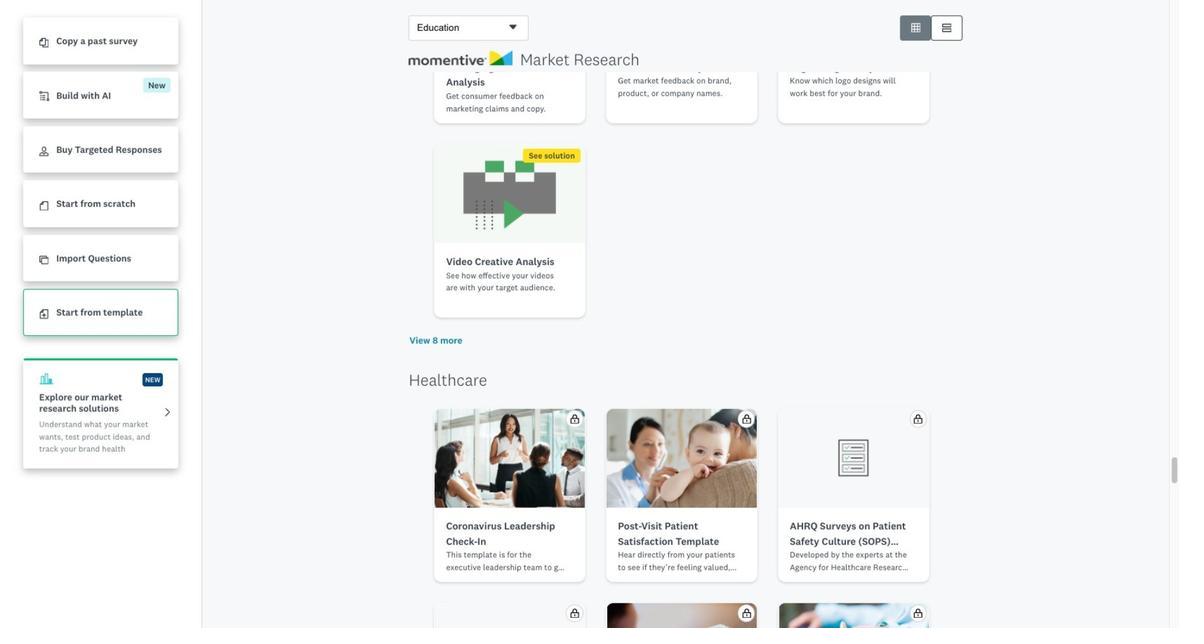Task type: describe. For each thing, give the bounding box(es) containing it.
clone image
[[39, 256, 49, 265]]

document image
[[39, 201, 49, 211]]

documentclone image
[[39, 38, 49, 48]]

textboxmultiple image
[[942, 23, 952, 33]]

user image
[[39, 147, 49, 156]]

post-visit patient satisfaction template image
[[607, 409, 757, 508]]

chevronright image
[[163, 408, 172, 417]]

grid image
[[911, 23, 921, 33]]

ahrq surveys on patient safety culture (sops) community pharmacy survey image
[[834, 439, 874, 479]]



Task type: locate. For each thing, give the bounding box(es) containing it.
logo design analysis image
[[779, 0, 929, 49]]

1 vertical spatial lock image
[[914, 609, 923, 619]]

0 horizontal spatial lock image
[[570, 415, 580, 424]]

lock image
[[570, 415, 580, 424], [914, 609, 923, 619]]

1 horizontal spatial lock image
[[914, 609, 923, 619]]

documentplus image
[[39, 310, 49, 319]]

0 vertical spatial lock image
[[570, 415, 580, 424]]

messaging and claims analysis image
[[435, 0, 585, 49]]

lock image
[[742, 415, 751, 424], [914, 415, 923, 424], [570, 609, 580, 619], [742, 609, 751, 619]]

momentive image
[[409, 50, 520, 66]]

video creative analysis image
[[435, 144, 585, 244]]

coronavirus leadership check-in image
[[435, 409, 585, 508]]



Task type: vqa. For each thing, say whether or not it's contained in the screenshot.
Response Based Pricing Icon
no



